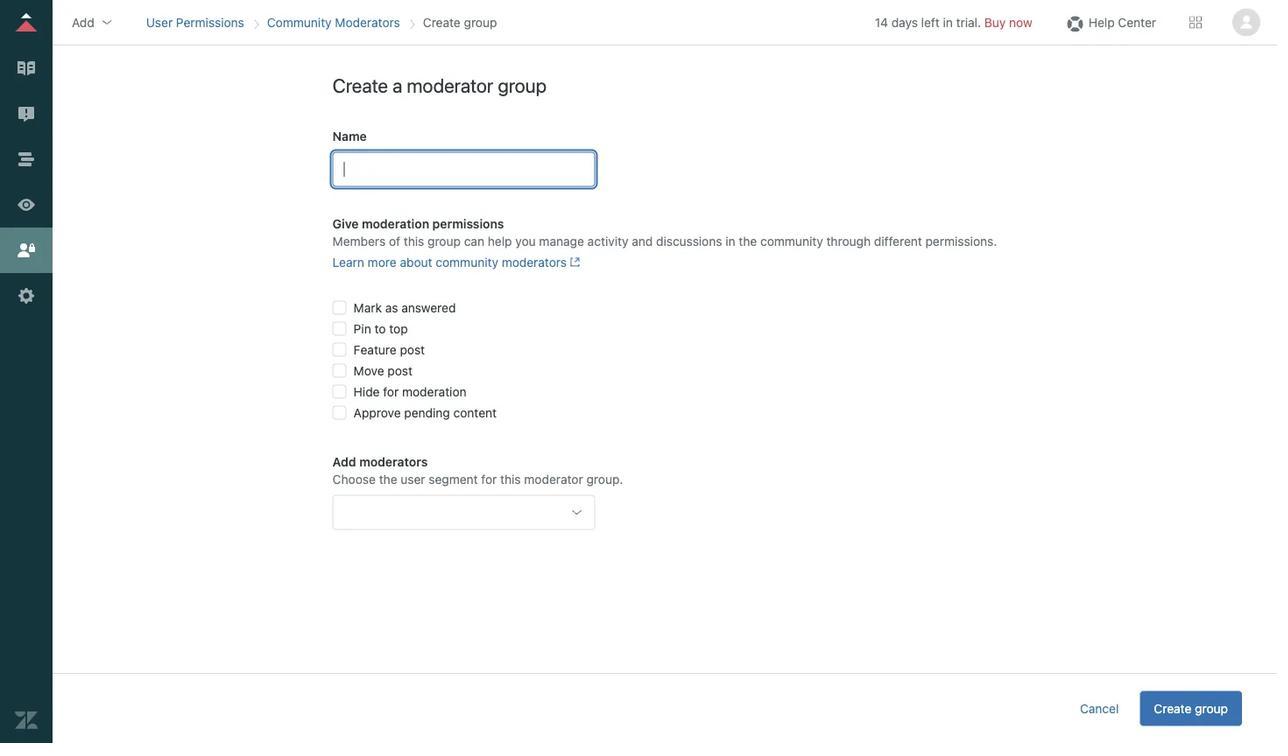 Task type: describe. For each thing, give the bounding box(es) containing it.
Name field
[[333, 152, 595, 187]]

cancel button
[[1066, 692, 1133, 727]]

permissions.
[[926, 234, 997, 248]]

about
[[400, 255, 432, 269]]

0 horizontal spatial moderator
[[407, 74, 493, 97]]

learn
[[333, 255, 364, 269]]

user permissions
[[146, 15, 244, 29]]

name
[[333, 129, 367, 143]]

1 horizontal spatial community
[[760, 234, 823, 248]]

left
[[921, 15, 940, 29]]

add for add
[[72, 15, 94, 29]]

to
[[375, 321, 386, 336]]

0 vertical spatial for
[[383, 385, 399, 399]]

more
[[368, 255, 397, 269]]

user
[[401, 472, 425, 487]]

1 vertical spatial moderation
[[402, 385, 467, 399]]

add for add moderators choose the user segment for this moderator group.
[[333, 455, 356, 469]]

give
[[333, 216, 359, 231]]

group.
[[587, 472, 623, 487]]

(opens in a new tab) image
[[567, 257, 580, 268]]

as
[[385, 300, 398, 315]]

create inside button
[[1154, 702, 1192, 716]]

activity
[[588, 234, 628, 248]]

0 vertical spatial moderators
[[502, 255, 567, 269]]

hide for moderation
[[354, 385, 467, 399]]

zendesk products image
[[1190, 16, 1202, 28]]

help center button
[[1059, 9, 1162, 35]]

and
[[632, 234, 653, 248]]

discussions
[[656, 234, 722, 248]]

move
[[354, 363, 384, 378]]

mark as answered
[[354, 300, 456, 315]]

create group button
[[1140, 692, 1242, 727]]

for inside 'add moderators choose the user segment for this moderator group.'
[[481, 472, 497, 487]]

1 horizontal spatial in
[[943, 15, 953, 29]]

0 horizontal spatial create
[[333, 74, 388, 97]]

pin
[[354, 321, 371, 336]]

through
[[827, 234, 871, 248]]

14 days left in trial. buy now
[[875, 15, 1033, 29]]

now
[[1009, 15, 1033, 29]]

help center
[[1089, 15, 1156, 29]]

hide
[[354, 385, 380, 399]]

choose
[[333, 472, 376, 487]]

give moderation permissions
[[333, 216, 504, 231]]

customize design image
[[15, 194, 38, 216]]

buy
[[985, 15, 1006, 29]]

this inside 'add moderators choose the user segment for this moderator group.'
[[500, 472, 521, 487]]

user permissions link
[[146, 15, 244, 29]]

answered
[[401, 300, 456, 315]]

community moderators
[[267, 15, 400, 29]]

of
[[389, 234, 400, 248]]

center
[[1118, 15, 1156, 29]]

create a moderator group
[[333, 74, 547, 97]]

members
[[333, 234, 386, 248]]

moderators
[[335, 15, 400, 29]]

zendesk image
[[15, 710, 38, 732]]

approve
[[354, 406, 401, 420]]

trial.
[[956, 15, 981, 29]]

create group inside create group button
[[1154, 702, 1228, 716]]

learn more about community moderators
[[333, 255, 567, 269]]

cancel
[[1080, 702, 1119, 716]]

pending
[[404, 406, 450, 420]]



Task type: vqa. For each thing, say whether or not it's contained in the screenshot.
13 related to Unsolved tickets in your groups
no



Task type: locate. For each thing, give the bounding box(es) containing it.
1 vertical spatial the
[[379, 472, 397, 487]]

members of this group can help you manage activity and discussions in the community through different permissions.
[[333, 234, 997, 248]]

0 horizontal spatial community
[[436, 255, 498, 269]]

add moderators choose the user segment for this moderator group.
[[333, 455, 623, 487]]

1 vertical spatial moderator
[[524, 472, 583, 487]]

1 vertical spatial community
[[436, 255, 498, 269]]

approve pending content
[[354, 406, 497, 420]]

create inside navigation
[[423, 15, 461, 29]]

0 horizontal spatial for
[[383, 385, 399, 399]]

1 horizontal spatial this
[[500, 472, 521, 487]]

add left the user
[[72, 15, 94, 29]]

0 horizontal spatial add
[[72, 15, 94, 29]]

1 horizontal spatial add
[[333, 455, 356, 469]]

user permissions image
[[15, 239, 38, 262]]

0 vertical spatial community
[[760, 234, 823, 248]]

moderation up pending
[[402, 385, 467, 399]]

for right "segment"
[[481, 472, 497, 487]]

moderator left group.
[[524, 472, 583, 487]]

help
[[1089, 15, 1115, 29]]

0 vertical spatial post
[[400, 342, 425, 357]]

create up create a moderator group
[[423, 15, 461, 29]]

2 vertical spatial create
[[1154, 702, 1192, 716]]

community
[[267, 15, 332, 29]]

moderate content image
[[15, 102, 38, 125]]

move post
[[354, 363, 413, 378]]

1 horizontal spatial moderator
[[524, 472, 583, 487]]

can
[[464, 234, 484, 248]]

add button
[[67, 9, 119, 35]]

feature
[[354, 342, 397, 357]]

1 vertical spatial create
[[333, 74, 388, 97]]

different
[[874, 234, 922, 248]]

moderators down you
[[502, 255, 567, 269]]

0 vertical spatial this
[[404, 234, 424, 248]]

moderator inside 'add moderators choose the user segment for this moderator group.'
[[524, 472, 583, 487]]

a
[[392, 74, 402, 97]]

0 vertical spatial create group
[[423, 15, 497, 29]]

segment
[[429, 472, 478, 487]]

moderators
[[502, 255, 567, 269], [359, 455, 428, 469]]

1 vertical spatial for
[[481, 472, 497, 487]]

create group
[[423, 15, 497, 29], [1154, 702, 1228, 716]]

this down give moderation permissions
[[404, 234, 424, 248]]

you
[[515, 234, 536, 248]]

navigation
[[143, 9, 501, 35]]

0 vertical spatial moderation
[[362, 216, 429, 231]]

pin to top
[[354, 321, 408, 336]]

this
[[404, 234, 424, 248], [500, 472, 521, 487]]

post for feature post
[[400, 342, 425, 357]]

moderators up user
[[359, 455, 428, 469]]

add moderators element
[[333, 495, 595, 530]]

post up hide for moderation
[[388, 363, 413, 378]]

post
[[400, 342, 425, 357], [388, 363, 413, 378]]

moderation
[[362, 216, 429, 231], [402, 385, 467, 399]]

moderators inside 'add moderators choose the user segment for this moderator group.'
[[359, 455, 428, 469]]

moderator right a
[[407, 74, 493, 97]]

create right cancel
[[1154, 702, 1192, 716]]

manage
[[539, 234, 584, 248]]

days
[[892, 15, 918, 29]]

in right left
[[943, 15, 953, 29]]

permissions
[[432, 216, 504, 231]]

in right the discussions
[[726, 234, 736, 248]]

learn more about community moderators link
[[333, 255, 580, 269]]

0 vertical spatial in
[[943, 15, 953, 29]]

settings image
[[15, 285, 38, 307]]

1 horizontal spatial create group
[[1154, 702, 1228, 716]]

0 vertical spatial moderator
[[407, 74, 493, 97]]

community moderators link
[[267, 15, 400, 29]]

0 vertical spatial the
[[739, 234, 757, 248]]

user
[[146, 15, 173, 29]]

0 horizontal spatial this
[[404, 234, 424, 248]]

moderation up the of
[[362, 216, 429, 231]]

in
[[943, 15, 953, 29], [726, 234, 736, 248]]

post for move post
[[388, 363, 413, 378]]

0 vertical spatial add
[[72, 15, 94, 29]]

0 horizontal spatial moderators
[[359, 455, 428, 469]]

1 vertical spatial moderators
[[359, 455, 428, 469]]

top
[[389, 321, 408, 336]]

help
[[488, 234, 512, 248]]

1 vertical spatial add
[[333, 455, 356, 469]]

14
[[875, 15, 888, 29]]

add up the choose
[[333, 455, 356, 469]]

community left through
[[760, 234, 823, 248]]

this right "segment"
[[500, 472, 521, 487]]

1 horizontal spatial moderators
[[502, 255, 567, 269]]

1 vertical spatial in
[[726, 234, 736, 248]]

group inside button
[[1195, 702, 1228, 716]]

group
[[464, 15, 497, 29], [498, 74, 547, 97], [428, 234, 461, 248], [1195, 702, 1228, 716]]

0 vertical spatial create
[[423, 15, 461, 29]]

arrange content image
[[15, 148, 38, 171]]

create left a
[[333, 74, 388, 97]]

community
[[760, 234, 823, 248], [436, 255, 498, 269]]

the left user
[[379, 472, 397, 487]]

0 horizontal spatial in
[[726, 234, 736, 248]]

add
[[72, 15, 94, 29], [333, 455, 356, 469]]

mark
[[354, 300, 382, 315]]

community down the can
[[436, 255, 498, 269]]

moderator
[[407, 74, 493, 97], [524, 472, 583, 487]]

content
[[453, 406, 497, 420]]

post down top
[[400, 342, 425, 357]]

create
[[423, 15, 461, 29], [333, 74, 388, 97], [1154, 702, 1192, 716]]

1 horizontal spatial for
[[481, 472, 497, 487]]

1 vertical spatial this
[[500, 472, 521, 487]]

add inside "popup button"
[[72, 15, 94, 29]]

2 horizontal spatial create
[[1154, 702, 1192, 716]]

the right the discussions
[[739, 234, 757, 248]]

permissions
[[176, 15, 244, 29]]

1 vertical spatial post
[[388, 363, 413, 378]]

add inside 'add moderators choose the user segment for this moderator group.'
[[333, 455, 356, 469]]

for down move post
[[383, 385, 399, 399]]

feature post
[[354, 342, 425, 357]]

the
[[739, 234, 757, 248], [379, 472, 397, 487]]

0 horizontal spatial the
[[379, 472, 397, 487]]

1 horizontal spatial create
[[423, 15, 461, 29]]

manage articles image
[[15, 57, 38, 80]]

0 horizontal spatial create group
[[423, 15, 497, 29]]

navigation containing user permissions
[[143, 9, 501, 35]]

the inside 'add moderators choose the user segment for this moderator group.'
[[379, 472, 397, 487]]

for
[[383, 385, 399, 399], [481, 472, 497, 487]]

1 horizontal spatial the
[[739, 234, 757, 248]]

1 vertical spatial create group
[[1154, 702, 1228, 716]]



